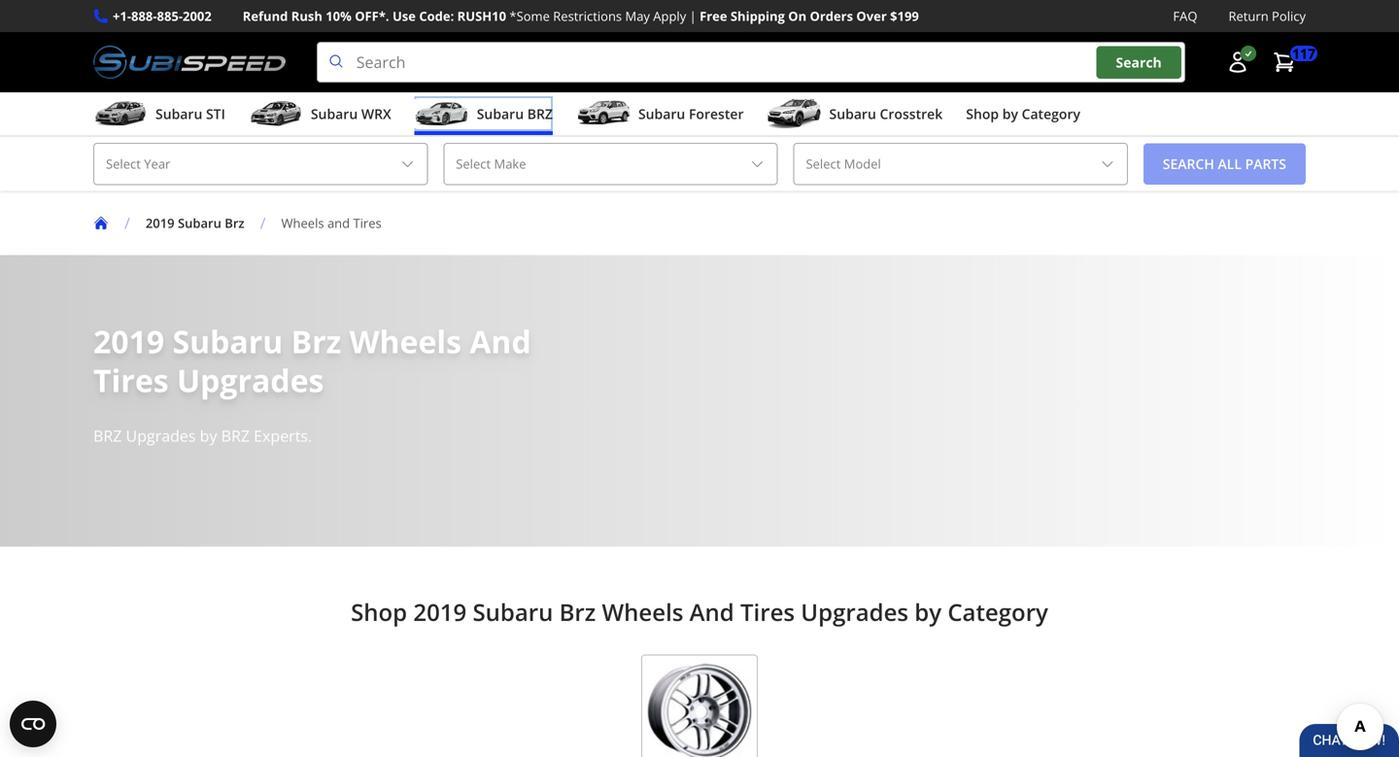 Task type: describe. For each thing, give the bounding box(es) containing it.
+1-
[[113, 7, 131, 25]]

open widget image
[[10, 701, 56, 747]]

subaru,
[[172, 145, 230, 166]]

+1-888-885-2002 link
[[113, 6, 212, 26]]

tires inside 2019 subaru brz wheels and tires upgrades
[[93, 342, 169, 385]]

experts.
[[254, 408, 312, 429]]

brz inside dropdown button
[[528, 105, 553, 123]]

subaru forester button
[[576, 96, 744, 135]]

2019 inside 2019 subaru brz wheels and tires upgrades
[[93, 303, 164, 346]]

subaru wrx button
[[249, 96, 391, 135]]

on
[[789, 7, 807, 25]]

117 button
[[1264, 43, 1318, 82]]

shop 2019 subaru brz wheels and tires upgrades by category
[[351, 579, 1049, 611]]

117
[[1293, 44, 1316, 63]]

1 horizontal spatial brz
[[559, 579, 596, 611]]

*some
[[510, 7, 550, 25]]

upgrades inside 2019 subaru brz wheels and tires upgrades
[[177, 342, 324, 385]]

subaru brz
[[477, 105, 553, 123]]

subaru for subaru forester
[[639, 105, 686, 123]]

subaru for subaru wrx
[[311, 105, 358, 123]]

search input field
[[317, 42, 1186, 83]]

1 vertical spatial category
[[948, 579, 1049, 611]]

over
[[857, 7, 887, 25]]

1 vertical spatial by
[[200, 408, 217, 429]]

search button
[[1097, 46, 1182, 79]]

a subaru forester thumbnail image image
[[576, 99, 631, 128]]

subaru crosstrek button
[[767, 96, 943, 135]]

orders
[[810, 7, 853, 25]]

|
[[690, 7, 697, 25]]

home image
[[93, 198, 109, 214]]

2 vertical spatial upgrades
[[801, 579, 909, 611]]

free
[[700, 7, 728, 25]]

brz inside 2019 subaru brz wheels and tires upgrades
[[291, 303, 341, 346]]

10%
[[326, 7, 352, 25]]

subaru for subaru brz
[[477, 105, 524, 123]]

update vehicle button
[[385, 145, 484, 167]]

wrx
[[361, 105, 391, 123]]

885-
[[157, 7, 183, 25]]

subaru for subaru sti
[[156, 105, 203, 123]]

use
[[393, 7, 416, 25]]

subaru brz button
[[415, 96, 553, 135]]

off*.
[[355, 7, 389, 25]]

subaru sti
[[156, 105, 225, 123]]

1 vertical spatial upgrades
[[126, 408, 196, 429]]

code:
[[419, 7, 454, 25]]



Task type: vqa. For each thing, say whether or not it's contained in the screenshot.
Coilovers image
no



Task type: locate. For each thing, give the bounding box(es) containing it.
1 vertical spatial wheels
[[602, 579, 684, 611]]

1 vertical spatial tires
[[741, 579, 795, 611]]

2019, subaru, brz
[[128, 145, 263, 166]]

1 vertical spatial brz
[[559, 579, 596, 611]]

0 vertical spatial wheels
[[349, 303, 462, 346]]

1 horizontal spatial wheels
[[602, 579, 684, 611]]

subaru sti button
[[93, 96, 225, 135]]

2 horizontal spatial by
[[1003, 105, 1019, 123]]

upgrades
[[177, 342, 324, 385], [126, 408, 196, 429], [801, 579, 909, 611]]

+1-888-885-2002
[[113, 7, 212, 25]]

may
[[625, 7, 650, 25]]

0 vertical spatial shop
[[966, 105, 999, 123]]

2019 subaru brz wheels and tires upgrades
[[93, 303, 531, 385]]

update vehicle
[[385, 146, 484, 165]]

and
[[470, 303, 531, 346], [690, 579, 735, 611]]

subaru
[[156, 105, 203, 123], [311, 105, 358, 123], [477, 105, 524, 123], [639, 105, 686, 123], [830, 105, 877, 123], [173, 303, 283, 346], [473, 579, 553, 611]]

by
[[1003, 105, 1019, 123], [200, 408, 217, 429], [915, 579, 942, 611]]

refund rush 10% off*. use code: rush10 *some restrictions may apply | free shipping on orders over $199
[[243, 7, 919, 25]]

button image
[[1227, 51, 1250, 74]]

policy
[[1272, 7, 1306, 25]]

0 horizontal spatial and
[[470, 303, 531, 346]]

rush
[[291, 7, 323, 25]]

return policy
[[1229, 7, 1306, 25]]

brz
[[291, 303, 341, 346], [559, 579, 596, 611]]

tires
[[93, 342, 169, 385], [741, 579, 795, 611]]

crosstrek
[[880, 105, 943, 123]]

1 horizontal spatial tires
[[741, 579, 795, 611]]

subaru crosstrek
[[830, 105, 943, 123]]

1 horizontal spatial by
[[915, 579, 942, 611]]

shipping
[[731, 7, 785, 25]]

update
[[385, 146, 433, 165]]

shop by category button
[[966, 96, 1081, 135]]

1 vertical spatial shop
[[351, 579, 407, 611]]

and inside 2019 subaru brz wheels and tires upgrades
[[470, 303, 531, 346]]

shop by category
[[966, 105, 1081, 123]]

brz
[[528, 105, 553, 123], [234, 145, 263, 166], [93, 408, 122, 429], [221, 408, 250, 429]]

return
[[1229, 7, 1269, 25]]

refund
[[243, 7, 288, 25]]

a subaru brz thumbnail image image
[[415, 99, 469, 128]]

by inside dropdown button
[[1003, 105, 1019, 123]]

0 vertical spatial brz
[[291, 303, 341, 346]]

0 horizontal spatial tires
[[93, 342, 169, 385]]

a subaru sti thumbnail image image
[[93, 99, 148, 128]]

0 vertical spatial upgrades
[[177, 342, 324, 385]]

wheels inside 2019 subaru brz wheels and tires upgrades
[[349, 303, 462, 346]]

sti
[[206, 105, 225, 123]]

0 horizontal spatial brz
[[291, 303, 341, 346]]

0 vertical spatial tires
[[93, 342, 169, 385]]

2019
[[93, 303, 164, 346], [413, 579, 467, 611]]

0 horizontal spatial shop
[[351, 579, 407, 611]]

restrictions
[[553, 7, 622, 25]]

1 vertical spatial 2019
[[413, 579, 467, 611]]

faq
[[1174, 7, 1198, 25]]

rush10
[[457, 7, 506, 25]]

shop for shop by category
[[966, 105, 999, 123]]

shop
[[966, 105, 999, 123], [351, 579, 407, 611]]

2013 subaru brz mods and styling upgrades image
[[0, 238, 1400, 530]]

shop for shop 2019 subaru brz wheels and tires upgrades by category
[[351, 579, 407, 611]]

subaru inside 2019 subaru brz wheels and tires upgrades
[[173, 303, 283, 346]]

0 vertical spatial category
[[1022, 105, 1081, 123]]

0 vertical spatial 2019
[[93, 303, 164, 346]]

2002
[[183, 7, 212, 25]]

1 horizontal spatial shop
[[966, 105, 999, 123]]

faq link
[[1174, 6, 1198, 26]]

category
[[1022, 105, 1081, 123], [948, 579, 1049, 611]]

subaru inside "dropdown button"
[[830, 105, 877, 123]]

0 vertical spatial and
[[470, 303, 531, 346]]

return policy link
[[1229, 6, 1306, 26]]

subaru forester
[[639, 105, 744, 123]]

2 vertical spatial by
[[915, 579, 942, 611]]

2019,
[[128, 145, 168, 166]]

a subaru crosstrek thumbnail image image
[[767, 99, 822, 128]]

subispeed logo image
[[93, 42, 286, 83]]

a subaru wrx thumbnail image image
[[249, 99, 303, 128]]

brz upgrades by brz experts.
[[93, 408, 316, 429]]

1 horizontal spatial 2019
[[413, 579, 467, 611]]

apply
[[653, 7, 686, 25]]

0 horizontal spatial by
[[200, 408, 217, 429]]

wheels and accessories image image
[[642, 638, 758, 754]]

1 horizontal spatial and
[[690, 579, 735, 611]]

forester
[[689, 105, 744, 123]]

0 horizontal spatial 2019
[[93, 303, 164, 346]]

wheels
[[349, 303, 462, 346], [602, 579, 684, 611]]

0 horizontal spatial wheels
[[349, 303, 462, 346]]

shop inside dropdown button
[[966, 105, 999, 123]]

888-
[[131, 7, 157, 25]]

1 vertical spatial and
[[690, 579, 735, 611]]

subaru wrx
[[311, 105, 391, 123]]

$199
[[890, 7, 919, 25]]

subaru for subaru crosstrek
[[830, 105, 877, 123]]

vehicle
[[437, 146, 484, 165]]

category inside shop by category dropdown button
[[1022, 105, 1081, 123]]

0 vertical spatial by
[[1003, 105, 1019, 123]]

search
[[1116, 53, 1162, 71]]



